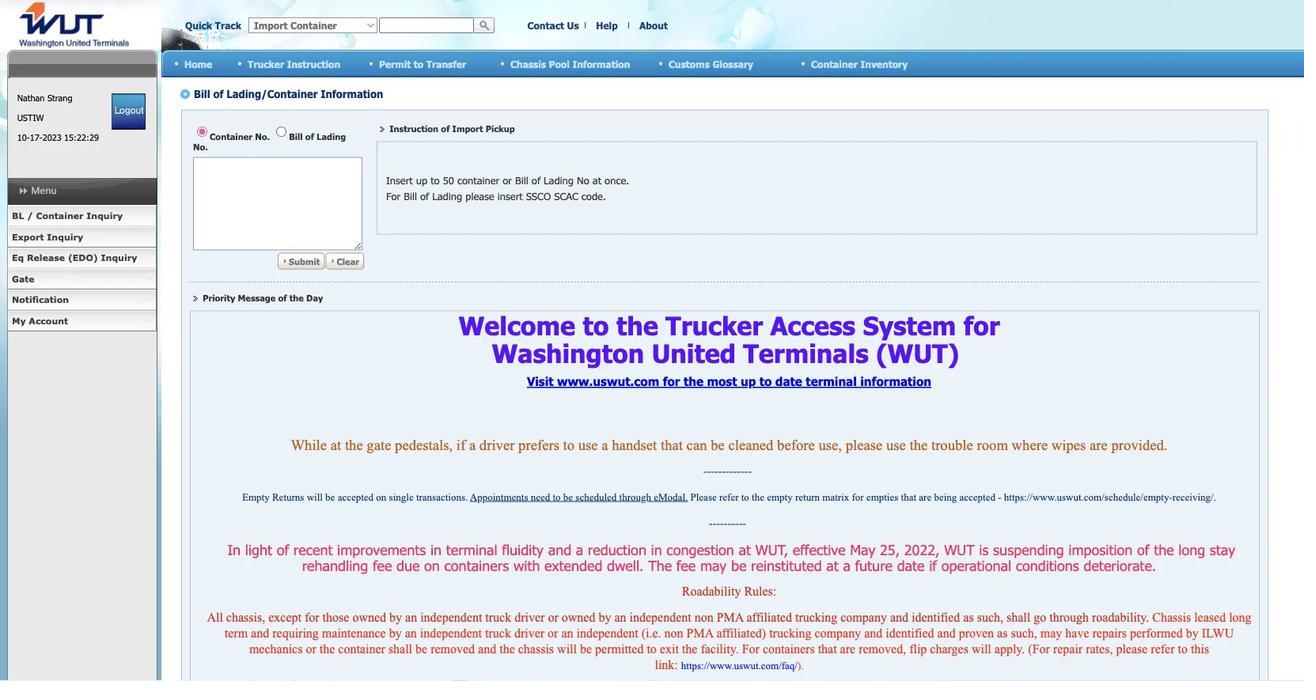 Task type: vqa. For each thing, say whether or not it's contained in the screenshot.
Close
no



Task type: locate. For each thing, give the bounding box(es) containing it.
notification
[[12, 295, 69, 305]]

release
[[27, 253, 65, 263]]

inventory
[[861, 58, 908, 69]]

contact us
[[528, 20, 579, 31]]

inquiry up export inquiry link
[[87, 211, 123, 221]]

export inquiry
[[12, 232, 83, 242]]

0 horizontal spatial container
[[36, 211, 84, 221]]

nathan strang
[[17, 93, 72, 103]]

notification link
[[7, 290, 157, 311]]

customs
[[669, 58, 710, 69]]

1 vertical spatial inquiry
[[47, 232, 83, 242]]

inquiry
[[87, 211, 123, 221], [47, 232, 83, 242], [101, 253, 137, 263]]

gate link
[[7, 269, 157, 290]]

container left inventory
[[812, 58, 858, 69]]

container up export inquiry
[[36, 211, 84, 221]]

None text field
[[379, 17, 474, 33]]

bl / container inquiry link
[[7, 206, 157, 227]]

permit to transfer
[[379, 58, 466, 69]]

gate
[[12, 274, 35, 284]]

contact
[[528, 20, 565, 31]]

inquiry down bl / container inquiry
[[47, 232, 83, 242]]

1 horizontal spatial container
[[812, 58, 858, 69]]

customs glossary
[[669, 58, 754, 69]]

eq
[[12, 253, 24, 263]]

instruction
[[287, 58, 341, 69]]

login image
[[112, 93, 146, 130]]

to
[[414, 58, 424, 69]]

inquiry right (edo)
[[101, 253, 137, 263]]

track
[[215, 20, 241, 31]]

quick
[[185, 20, 212, 31]]

quick track
[[185, 20, 241, 31]]

chassis
[[511, 58, 546, 69]]

2 vertical spatial inquiry
[[101, 253, 137, 263]]

transfer
[[426, 58, 466, 69]]

home
[[184, 58, 212, 69]]

information
[[573, 58, 631, 69]]

my account link
[[7, 311, 157, 332]]

/
[[27, 211, 33, 221]]

0 vertical spatial inquiry
[[87, 211, 123, 221]]

container
[[812, 58, 858, 69], [36, 211, 84, 221]]

help link
[[596, 20, 618, 31]]

eq release (edo) inquiry
[[12, 253, 137, 263]]

pool
[[549, 58, 570, 69]]



Task type: describe. For each thing, give the bounding box(es) containing it.
about
[[640, 20, 668, 31]]

account
[[29, 316, 68, 326]]

trucker instruction
[[248, 58, 341, 69]]

export inquiry link
[[7, 227, 157, 248]]

0 vertical spatial container
[[812, 58, 858, 69]]

my account
[[12, 316, 68, 326]]

1 vertical spatial container
[[36, 211, 84, 221]]

help
[[596, 20, 618, 31]]

2023
[[42, 132, 61, 143]]

ustiw
[[17, 112, 44, 123]]

(edo)
[[68, 253, 98, 263]]

10-17-2023 15:22:29
[[17, 132, 99, 143]]

strang
[[47, 93, 72, 103]]

us
[[567, 20, 579, 31]]

glossary
[[713, 58, 754, 69]]

inquiry for (edo)
[[101, 253, 137, 263]]

nathan
[[17, 93, 45, 103]]

export
[[12, 232, 44, 242]]

inquiry for container
[[87, 211, 123, 221]]

about link
[[640, 20, 668, 31]]

17-
[[30, 132, 42, 143]]

my
[[12, 316, 26, 326]]

15:22:29
[[64, 132, 99, 143]]

permit
[[379, 58, 411, 69]]

container inventory
[[812, 58, 908, 69]]

bl / container inquiry
[[12, 211, 123, 221]]

bl
[[12, 211, 24, 221]]

eq release (edo) inquiry link
[[7, 248, 157, 269]]

trucker
[[248, 58, 284, 69]]

contact us link
[[528, 20, 579, 31]]

10-
[[17, 132, 30, 143]]

chassis pool information
[[511, 58, 631, 69]]



